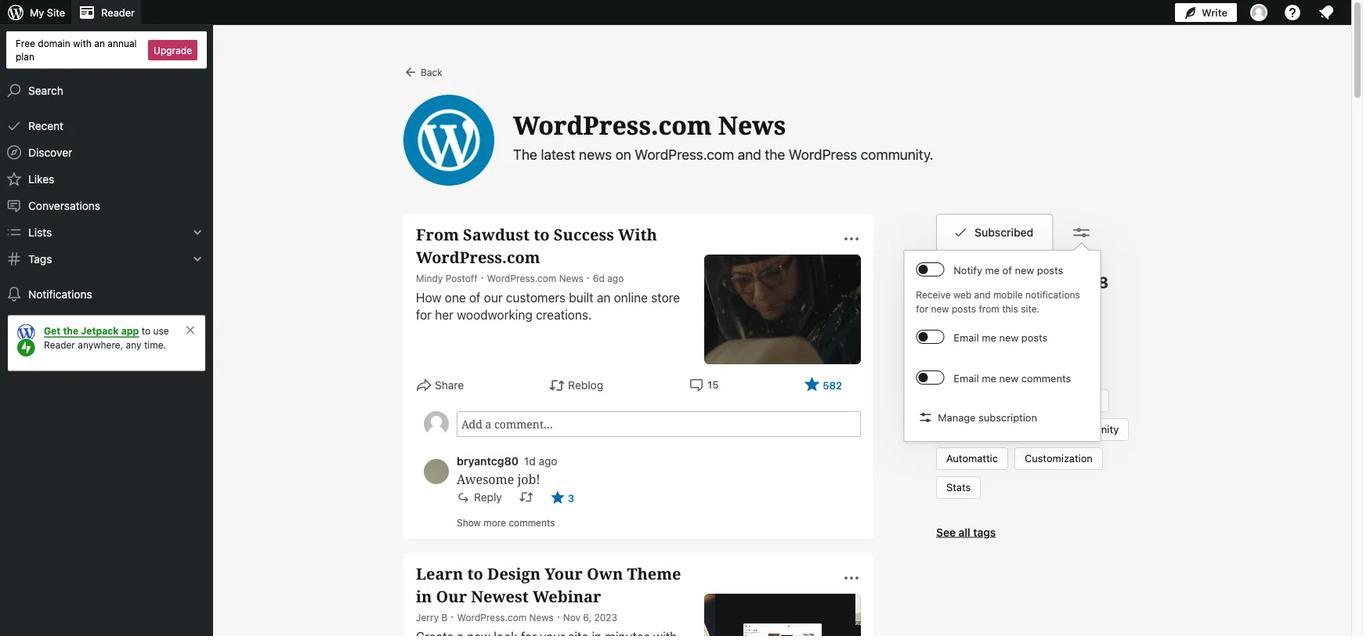 Task type: locate. For each thing, give the bounding box(es) containing it.
annual
[[108, 38, 137, 49]]

ago right "1d"
[[539, 454, 558, 467]]

wordpress.com news link down the newest
[[457, 612, 554, 623]]

the right 'get'
[[63, 326, 78, 337]]

reader
[[101, 7, 135, 18], [44, 340, 75, 351]]

1 vertical spatial posts
[[952, 303, 976, 314]]

mobile
[[994, 289, 1023, 300]]

to left success
[[534, 224, 550, 245]]

new inside receive web and mobile notifications for new posts from this site.
[[931, 303, 949, 314]]

1 keyboard_arrow_down image from the top
[[190, 225, 205, 240]]

0 horizontal spatial of
[[469, 290, 481, 305]]

group
[[424, 411, 861, 437]]

news inside learn to design your own theme in our newest webinar jerry b · wordpress.com news · nov 6, 2023
[[529, 612, 554, 623]]

the left wordpress
[[765, 146, 785, 163]]

and up from
[[974, 289, 991, 300]]

email up manage
[[954, 373, 979, 384]]

the latest news on wordpress.com and the wordpress community.
[[513, 146, 934, 163]]

0 vertical spatial design
[[1005, 424, 1038, 435]]

0 vertical spatial email
[[954, 332, 979, 344]]

me down from
[[982, 332, 997, 344]]

show
[[457, 517, 481, 528]]

0 vertical spatial to
[[534, 224, 550, 245]]

keyboard_arrow_down image inside tags link
[[190, 251, 205, 267]]

1 horizontal spatial tags
[[936, 333, 964, 348]]

15 button
[[689, 377, 719, 393]]

1 horizontal spatial the
[[765, 146, 785, 163]]

customization link
[[1025, 453, 1093, 464]]

learn to design your own theme in our newest webinar jerry b · wordpress.com news · nov 6, 2023
[[416, 563, 681, 623]]

with
[[73, 38, 92, 49]]

0 vertical spatial news
[[718, 108, 786, 142]]

themes
[[947, 366, 985, 377]]

2023
[[594, 612, 618, 623]]

dismiss image
[[184, 324, 197, 337]]

email for email me new comments
[[954, 373, 979, 384]]

tags down lists
[[28, 252, 52, 265]]

wordpress.com down the newest
[[457, 612, 527, 623]]

2 horizontal spatial to
[[534, 224, 550, 245]]

1d
[[524, 454, 536, 467]]

0 horizontal spatial and
[[738, 146, 761, 163]]

news
[[718, 108, 786, 142], [559, 273, 584, 284], [529, 612, 554, 623]]

wordpress.com news link
[[513, 108, 786, 142], [487, 273, 584, 284], [457, 612, 554, 623]]

0 horizontal spatial to
[[142, 326, 150, 337]]

design up the newest
[[487, 563, 541, 585]]

an inside from sawdust to success with wordpress.com mindy postoff · wordpress.com news · 6d ago how one of our customers built an online store for her woodworking creations.
[[597, 290, 611, 305]]

see all tags
[[936, 526, 996, 539]]

of up mobile
[[1003, 264, 1012, 276]]

for down receive
[[916, 303, 929, 314]]

· left nov
[[557, 610, 560, 623]]

1 horizontal spatial an
[[597, 290, 611, 305]]

0 horizontal spatial design
[[487, 563, 541, 585]]

design inside learn to design your own theme in our newest webinar jerry b · wordpress.com news · nov 6, 2023
[[487, 563, 541, 585]]

web
[[954, 289, 972, 300]]

news inside from sawdust to success with wordpress.com mindy postoff · wordpress.com news · 6d ago how one of our customers built an online store for her woodworking creations.
[[559, 273, 584, 284]]

wordpress.com news link up on
[[513, 108, 786, 142]]

from
[[979, 303, 1000, 314]]

an down 6d ago link
[[597, 290, 611, 305]]

bryantcg80
[[457, 454, 519, 467]]

me for posts
[[982, 332, 997, 344]]

an
[[94, 38, 105, 49], [597, 290, 611, 305]]

0 horizontal spatial the
[[63, 326, 78, 337]]

themes link
[[947, 366, 985, 377]]

for inside from sawdust to success with wordpress.com mindy postoff · wordpress.com news · 6d ago how one of our customers built an online store for her woodworking creations.
[[416, 308, 432, 322]]

2 vertical spatial to
[[467, 563, 483, 585]]

posts down site.
[[1022, 332, 1048, 344]]

new down receive
[[931, 303, 949, 314]]

woodworking creations.
[[457, 308, 592, 322]]

my
[[30, 7, 44, 18]]

0 horizontal spatial reader
[[44, 340, 75, 351]]

news up built
[[559, 273, 584, 284]]

bryantcg80 1d ago
[[457, 454, 558, 467]]

wordpress.com down wordpress.com news
[[635, 146, 734, 163]]

1 vertical spatial comments
[[509, 517, 555, 528]]

manage your notifications image
[[1317, 3, 1336, 22]]

reader link
[[71, 0, 141, 25]]

community link
[[1065, 424, 1119, 435]]

comments up subscription on the right bottom of page
[[1022, 373, 1071, 384]]

back button
[[404, 62, 443, 82]]

1 vertical spatial keyboard_arrow_down image
[[190, 251, 205, 267]]

2 vertical spatial wordpress.com news link
[[457, 612, 554, 623]]

receive
[[916, 289, 951, 300]]

1 horizontal spatial of
[[1003, 264, 1012, 276]]

all
[[959, 526, 971, 539]]

2 toggle menu image from the top
[[842, 569, 861, 588]]

ago right 6d
[[607, 273, 624, 284]]

subscribed
[[975, 226, 1034, 239]]

notification settings image
[[1072, 223, 1091, 242]]

subscription
[[979, 412, 1037, 423]]

wordpress.com news link for learn to design your own theme in our newest webinar
[[457, 612, 554, 623]]

learn to design your own theme in our newest webinar link
[[416, 563, 686, 608]]

new
[[1015, 264, 1035, 276], [931, 303, 949, 314], [999, 332, 1019, 344], [999, 373, 1019, 384]]

this
[[1002, 303, 1019, 314]]

writing
[[947, 424, 979, 435]]

followers
[[1023, 295, 1065, 306]]

notify me of new posts
[[954, 264, 1064, 276]]

0 vertical spatial posts
[[1037, 264, 1064, 276]]

0 horizontal spatial an
[[94, 38, 105, 49]]

reply button
[[457, 490, 502, 505]]

me right notify in the right top of the page
[[985, 264, 1000, 276]]

1 horizontal spatial for
[[916, 303, 929, 314]]

1 vertical spatial an
[[597, 290, 611, 305]]

time image
[[1356, 60, 1363, 74]]

2 vertical spatial news
[[529, 612, 554, 623]]

2 horizontal spatial news
[[718, 108, 786, 142]]

use
[[153, 326, 169, 337]]

posts down web
[[952, 303, 976, 314]]

of left our
[[469, 290, 481, 305]]

0 vertical spatial the
[[765, 146, 785, 163]]

for down how
[[416, 308, 432, 322]]

from
[[416, 224, 459, 245]]

1 vertical spatial design
[[487, 563, 541, 585]]

email up themes
[[954, 332, 979, 344]]

design down subscription on the right bottom of page
[[1005, 424, 1038, 435]]

and left wordpress
[[738, 146, 761, 163]]

sawdust
[[463, 224, 530, 245]]

on
[[616, 146, 631, 163]]

and inside wordpress.com news main content
[[738, 146, 761, 163]]

any
[[126, 340, 141, 351]]

customization
[[1025, 453, 1093, 464]]

to left use
[[142, 326, 150, 337]]

3
[[568, 492, 575, 504]]

0 vertical spatial toggle menu image
[[842, 230, 861, 248]]

0 vertical spatial and
[[738, 146, 761, 163]]

subscribed button
[[936, 214, 1053, 252]]

success
[[554, 224, 614, 245]]

1 vertical spatial of
[[469, 290, 481, 305]]

tooltip
[[896, 242, 1101, 442]]

1 vertical spatial and
[[974, 289, 991, 300]]

0 vertical spatial me
[[985, 264, 1000, 276]]

comments
[[1022, 373, 1071, 384], [509, 517, 555, 528]]

0 horizontal spatial tags
[[28, 252, 52, 265]]

me for comments
[[982, 373, 997, 384]]

1 horizontal spatial and
[[974, 289, 991, 300]]

0 vertical spatial wordpress.com news link
[[513, 108, 786, 142]]

2 email from the top
[[954, 373, 979, 384]]

1 email from the top
[[954, 332, 979, 344]]

reblog
[[568, 379, 604, 392]]

me up manage subscription
[[982, 373, 997, 384]]

0 horizontal spatial comments
[[509, 517, 555, 528]]

email
[[954, 332, 979, 344], [954, 373, 979, 384]]

tags up themes
[[936, 333, 964, 348]]

1 vertical spatial tags
[[936, 333, 964, 348]]

0 vertical spatial comments
[[1022, 373, 1071, 384]]

2 vertical spatial me
[[982, 373, 997, 384]]

1 horizontal spatial ago
[[607, 273, 624, 284]]

1 horizontal spatial to
[[467, 563, 483, 585]]

reader up annual on the left of the page
[[101, 7, 135, 18]]

likes
[[28, 172, 54, 185]]

posts
[[1037, 264, 1064, 276], [952, 303, 976, 314], [1022, 332, 1048, 344]]

writing link
[[947, 424, 979, 435]]

0 vertical spatial keyboard_arrow_down image
[[190, 225, 205, 240]]

news left nov
[[529, 612, 554, 623]]

1 vertical spatial me
[[982, 332, 997, 344]]

site
[[47, 7, 65, 18]]

news up "the latest news on wordpress.com and the wordpress community."
[[718, 108, 786, 142]]

582 button
[[804, 377, 842, 395]]

6d ago link
[[593, 273, 624, 284]]

free
[[16, 38, 35, 49]]

automattic
[[947, 453, 998, 464]]

an inside free domain with an annual plan
[[94, 38, 105, 49]]

more
[[484, 517, 506, 528]]

1 vertical spatial ago
[[539, 454, 558, 467]]

wordpress.com news link up customers
[[487, 273, 584, 284]]

upgrade
[[154, 45, 192, 55]]

2 keyboard_arrow_down image from the top
[[190, 251, 205, 267]]

0 horizontal spatial for
[[416, 308, 432, 322]]

an right with
[[94, 38, 105, 49]]

1 vertical spatial news
[[559, 273, 584, 284]]

1 vertical spatial wordpress.com news link
[[487, 273, 584, 284]]

her
[[435, 308, 454, 322]]

keyboard_arrow_down image inside lists link
[[190, 225, 205, 240]]

toggle menu image
[[842, 230, 861, 248], [842, 569, 861, 588]]

0 vertical spatial of
[[1003, 264, 1012, 276]]

1 vertical spatial email
[[954, 373, 979, 384]]

0 vertical spatial tags
[[28, 252, 52, 265]]

store
[[651, 290, 680, 305]]

1 vertical spatial to
[[142, 326, 150, 337]]

98,477,958 followers
[[1023, 273, 1109, 306]]

our
[[484, 290, 503, 305]]

from sawdust to success with wordpress.com mindy postoff · wordpress.com news · 6d ago how one of our customers built an online store for her woodworking creations.
[[416, 224, 680, 322]]

likes link
[[0, 166, 213, 192]]

webinar
[[533, 586, 601, 607]]

1 vertical spatial toggle menu image
[[842, 569, 861, 588]]

0 horizontal spatial news
[[529, 612, 554, 623]]

the
[[513, 146, 537, 163]]

with
[[618, 224, 657, 245]]

share
[[435, 379, 464, 392]]

new down this
[[999, 332, 1019, 344]]

to inside from sawdust to success with wordpress.com mindy postoff · wordpress.com news · 6d ago how one of our customers built an online store for her woodworking creations.
[[534, 224, 550, 245]]

keyboard_arrow_down image
[[190, 225, 205, 240], [190, 251, 205, 267]]

comments down reblog 'icon' on the left bottom
[[509, 517, 555, 528]]

posts up notifications
[[1037, 264, 1064, 276]]

0 vertical spatial ago
[[607, 273, 624, 284]]

1 horizontal spatial reader
[[101, 7, 135, 18]]

1 toggle menu image from the top
[[842, 230, 861, 248]]

reader down 'get'
[[44, 340, 75, 351]]

0 horizontal spatial ago
[[539, 454, 558, 467]]

blogging
[[1011, 366, 1053, 377]]

to up the newest
[[467, 563, 483, 585]]

1 horizontal spatial design
[[1005, 424, 1038, 435]]

posts
[[936, 295, 961, 306]]

upgrade button
[[148, 40, 197, 60]]

1 vertical spatial reader
[[44, 340, 75, 351]]

me
[[985, 264, 1000, 276], [982, 332, 997, 344], [982, 373, 997, 384]]

lists link
[[0, 219, 213, 246]]

ago inside from sawdust to success with wordpress.com mindy postoff · wordpress.com news · 6d ago how one of our customers built an online store for her woodworking creations.
[[607, 273, 624, 284]]

tags inside tags link
[[28, 252, 52, 265]]

of inside from sawdust to success with wordpress.com mindy postoff · wordpress.com news · 6d ago how one of our customers built an online store for her woodworking creations.
[[469, 290, 481, 305]]

0 vertical spatial an
[[94, 38, 105, 49]]

1 horizontal spatial news
[[559, 273, 584, 284]]

bryantcg80 image
[[424, 459, 449, 484]]



Task type: describe. For each thing, give the bounding box(es) containing it.
6d
[[593, 273, 605, 284]]

· right postoff
[[481, 271, 484, 284]]

back
[[421, 67, 443, 78]]

1.7k
[[936, 273, 967, 291]]

jerry
[[416, 612, 439, 623]]

email me new comments
[[954, 373, 1071, 384]]

turn this comment into its own post button
[[519, 490, 534, 504]]

1 vertical spatial the
[[63, 326, 78, 337]]

1 horizontal spatial comments
[[1022, 373, 1071, 384]]

to inside learn to design your own theme in our newest webinar jerry b · wordpress.com news · nov 6, 2023
[[467, 563, 483, 585]]

stats
[[947, 482, 971, 493]]

wordpress.com up customers
[[487, 273, 557, 284]]

show more comments button
[[457, 512, 555, 533]]

conversations link
[[0, 192, 213, 219]]

582
[[823, 379, 842, 391]]

community.
[[861, 146, 934, 163]]

discover
[[28, 146, 72, 159]]

wordpress.com up postoff
[[416, 246, 540, 268]]

notifications link
[[0, 281, 213, 308]]

tooltip containing notify me of new posts
[[896, 242, 1101, 442]]

wordpress.com up on
[[513, 108, 712, 142]]

reader inside to use reader anywhere, any time.
[[44, 340, 75, 351]]

wordpress.com news main content
[[404, 62, 1162, 636]]

learn
[[416, 563, 463, 585]]

job!
[[518, 471, 540, 487]]

design link
[[1005, 424, 1038, 435]]

reply
[[474, 491, 502, 504]]

reblog image
[[519, 490, 534, 504]]

· right b
[[451, 610, 454, 623]]

automattic link
[[947, 453, 998, 464]]

wordpress.com news link for from sawdust to success with wordpress.com
[[487, 273, 584, 284]]

news
[[579, 146, 612, 163]]

new up subscription on the right bottom of page
[[999, 373, 1019, 384]]

awesome
[[457, 471, 514, 487]]

free domain with an annual plan
[[16, 38, 137, 62]]

get
[[44, 326, 61, 337]]

newest
[[471, 586, 529, 607]]

lists
[[28, 226, 52, 239]]

blogging link
[[1011, 366, 1053, 377]]

to inside to use reader anywhere, any time.
[[142, 326, 150, 337]]

15
[[708, 379, 719, 391]]

how
[[416, 290, 442, 305]]

1.7k posts
[[936, 273, 967, 306]]

own
[[587, 563, 623, 585]]

notify
[[954, 264, 983, 276]]

3 button
[[551, 490, 575, 506]]

your
[[545, 563, 583, 585]]

notifications
[[1026, 289, 1080, 300]]

me for new
[[985, 264, 1000, 276]]

recent link
[[0, 113, 213, 139]]

comments inside button
[[509, 517, 555, 528]]

the inside wordpress.com news main content
[[765, 146, 785, 163]]

98,477,958
[[1023, 273, 1109, 291]]

Add a comment… text field
[[457, 411, 861, 437]]

for inside receive web and mobile notifications for new posts from this site.
[[916, 303, 929, 314]]

mindy
[[416, 273, 443, 284]]

share button
[[416, 377, 464, 394]]

community
[[1065, 424, 1119, 435]]

search
[[28, 84, 63, 97]]

keyboard_arrow_down image for tags
[[190, 251, 205, 267]]

manage subscription link
[[905, 404, 1100, 432]]

1d ago link
[[524, 454, 558, 467]]

discover link
[[0, 139, 213, 166]]

keyboard_arrow_down image for lists
[[190, 225, 205, 240]]

manage
[[938, 412, 976, 423]]

0 vertical spatial reader
[[101, 7, 135, 18]]

toggle menu image for from sawdust to success with wordpress.com
[[842, 230, 861, 248]]

and inside receive web and mobile notifications for new posts from this site.
[[974, 289, 991, 300]]

check mark image
[[953, 225, 969, 241]]

email for email me new posts
[[954, 332, 979, 344]]

wordpress.com news
[[513, 108, 786, 142]]

new up mobile
[[1015, 264, 1035, 276]]

time.
[[144, 340, 166, 351]]

app
[[121, 326, 139, 337]]

terry turtle image
[[424, 411, 449, 436]]

jetpack
[[81, 326, 119, 337]]

mindy postoff link
[[416, 273, 478, 284]]

see all tags link
[[936, 524, 1148, 541]]

conversations
[[28, 199, 100, 212]]

show more comments
[[457, 517, 555, 528]]

recent
[[28, 119, 64, 132]]

my profile image
[[1251, 4, 1268, 21]]

search link
[[0, 77, 213, 104]]

toggle menu image for learn to design your own theme in our newest webinar
[[842, 569, 861, 588]]

wordpress.com inside learn to design your own theme in our newest webinar jerry b · wordpress.com news · nov 6, 2023
[[457, 612, 527, 623]]

write link
[[1175, 0, 1237, 25]]

manage subscription
[[938, 412, 1037, 423]]

tags inside wordpress.com news main content
[[936, 333, 964, 348]]

reblog button
[[549, 377, 604, 394]]

group inside wordpress.com news main content
[[424, 411, 861, 437]]

· left 6d
[[587, 271, 590, 284]]

see
[[936, 526, 956, 539]]

b
[[442, 612, 448, 623]]

posts inside receive web and mobile notifications for new posts from this site.
[[952, 303, 976, 314]]

our
[[436, 586, 467, 607]]

notifications
[[28, 288, 92, 301]]

2 vertical spatial posts
[[1022, 332, 1048, 344]]

jerry b link
[[416, 612, 448, 623]]

help image
[[1284, 3, 1302, 22]]

online
[[614, 290, 648, 305]]

theme
[[627, 563, 681, 585]]

in
[[416, 586, 432, 607]]



Task type: vqa. For each thing, say whether or not it's contained in the screenshot.
News to the top
yes



